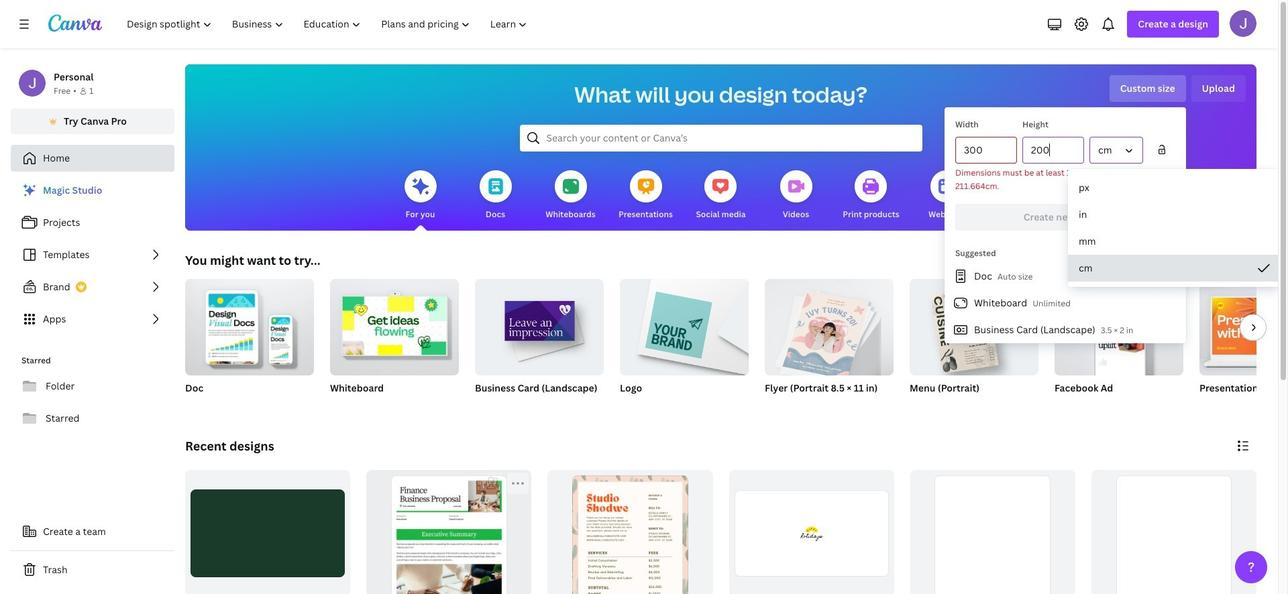 Task type: vqa. For each thing, say whether or not it's contained in the screenshot.
$1.00
no



Task type: describe. For each thing, give the bounding box(es) containing it.
units: cm list box
[[1069, 175, 1283, 282]]

Search search field
[[547, 126, 896, 151]]



Task type: locate. For each thing, give the bounding box(es) containing it.
1 option from the top
[[1069, 175, 1283, 201]]

3 option from the top
[[1069, 228, 1283, 255]]

alert
[[956, 166, 1176, 193]]

jacob simon image
[[1230, 10, 1257, 37]]

0 horizontal spatial list
[[11, 177, 175, 333]]

None number field
[[965, 138, 1009, 163], [1032, 138, 1076, 163], [965, 138, 1009, 163], [1032, 138, 1076, 163]]

group
[[330, 274, 459, 412], [330, 274, 459, 376], [475, 274, 604, 412], [475, 274, 604, 376], [620, 274, 749, 412], [620, 274, 749, 376], [765, 274, 894, 412], [765, 274, 894, 380], [185, 279, 314, 412], [910, 279, 1039, 412], [910, 279, 1039, 376], [1055, 279, 1184, 412], [1055, 279, 1184, 376], [1200, 279, 1289, 412], [1200, 279, 1289, 376], [367, 471, 532, 595], [548, 471, 713, 595], [729, 471, 895, 595], [911, 471, 1076, 595], [1092, 471, 1257, 595]]

list
[[11, 177, 175, 333], [945, 263, 1187, 344]]

4 option from the top
[[1069, 255, 1283, 282]]

1 horizontal spatial list
[[945, 263, 1187, 344]]

Units: cm button
[[1090, 137, 1144, 164]]

None search field
[[520, 125, 923, 152]]

option
[[1069, 175, 1283, 201], [1069, 201, 1283, 228], [1069, 228, 1283, 255], [1069, 255, 1283, 282]]

2 option from the top
[[1069, 201, 1283, 228]]

top level navigation element
[[118, 11, 539, 38]]



